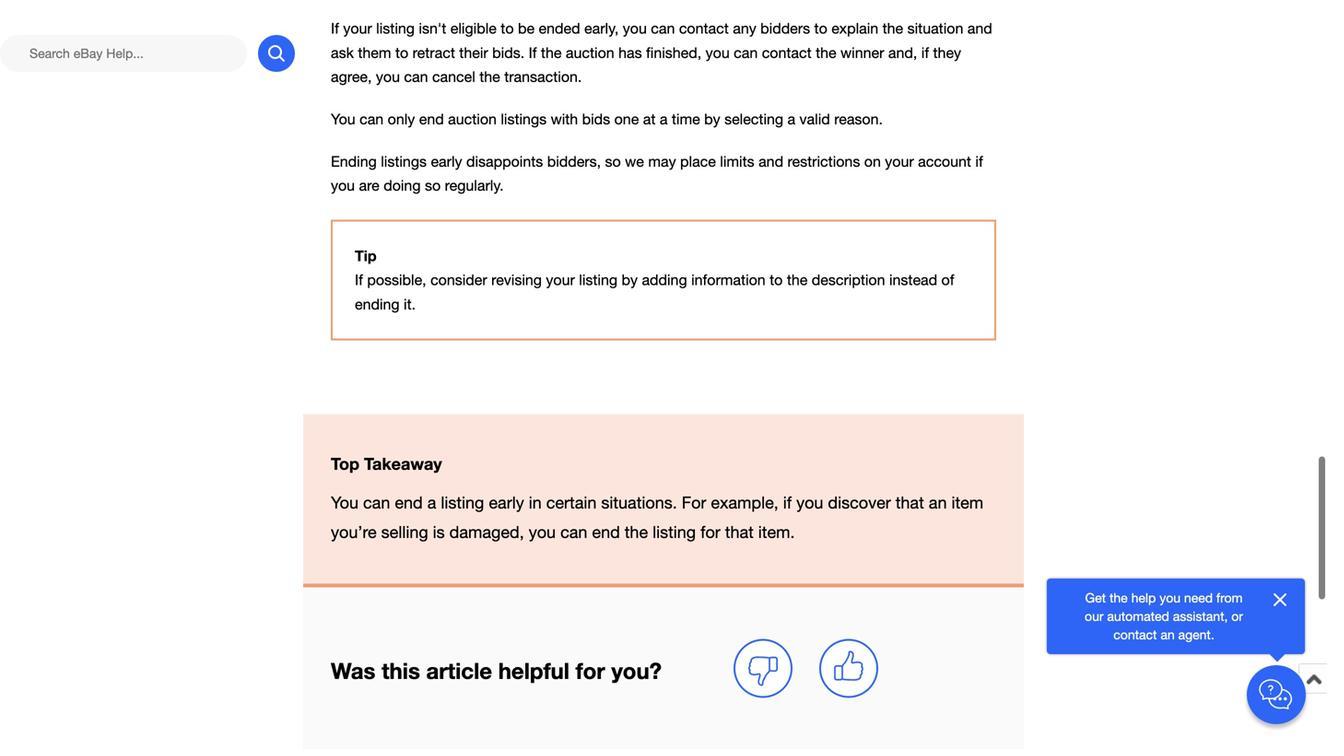 Task type: vqa. For each thing, say whether or not it's contained in the screenshot.
the topmost "early"
yes



Task type: locate. For each thing, give the bounding box(es) containing it.
doing
[[384, 177, 421, 194]]

listings inside ending listings early disappoints bidders, so we may place limits and restrictions on your account if you are doing so regularly.
[[381, 153, 427, 170]]

2 vertical spatial if
[[355, 272, 363, 289]]

1 horizontal spatial that
[[896, 493, 925, 513]]

an left the agent.
[[1161, 627, 1175, 643]]

end up the selling
[[395, 493, 423, 513]]

listing up 'them'
[[376, 20, 415, 37]]

1 horizontal spatial if
[[355, 272, 363, 289]]

selecting
[[725, 111, 784, 128]]

reason.
[[835, 111, 883, 128]]

1 vertical spatial and
[[759, 153, 784, 170]]

1 vertical spatial listings
[[381, 153, 427, 170]]

1 vertical spatial if
[[976, 153, 984, 170]]

can
[[651, 20, 675, 37], [734, 44, 758, 61], [404, 68, 428, 85], [360, 111, 384, 128], [363, 493, 390, 513], [561, 523, 588, 542]]

at
[[643, 111, 656, 128]]

to right information
[[770, 272, 783, 289]]

1 vertical spatial an
[[1161, 627, 1175, 643]]

that down the "example,"
[[725, 523, 754, 542]]

1 vertical spatial your
[[885, 153, 914, 170]]

if inside tip if possible, consider revising your listing by adding information to the description instead of ending it.
[[355, 272, 363, 289]]

account
[[918, 153, 972, 170]]

they
[[934, 44, 962, 61]]

your right revising
[[546, 272, 575, 289]]

you
[[623, 20, 647, 37], [706, 44, 730, 61], [376, 68, 400, 85], [331, 177, 355, 194], [797, 493, 824, 513], [529, 523, 556, 542], [1160, 591, 1181, 606]]

and inside if your listing isn't eligible to be ended early, you can contact any bidders to explain the situation and ask them to retract their bids. if the auction has finished, you can contact the winner and, if they agree, you can cancel the transaction.
[[968, 20, 993, 37]]

an inside get the help you need from our automated assistant, or contact an agent.
[[1161, 627, 1175, 643]]

auction inside if your listing isn't eligible to be ended early, you can contact any bidders to explain the situation and ask them to retract their bids. if the auction has finished, you can contact the winner and, if they agree, you can cancel the transaction.
[[566, 44, 615, 61]]

0 horizontal spatial for
[[576, 658, 605, 684]]

0 horizontal spatial early
[[431, 153, 462, 170]]

a left valid
[[788, 111, 796, 128]]

1 vertical spatial early
[[489, 493, 524, 513]]

2 vertical spatial end
[[592, 523, 620, 542]]

1 horizontal spatial listings
[[501, 111, 547, 128]]

if
[[922, 44, 929, 61], [976, 153, 984, 170], [784, 493, 792, 513]]

the down situations.
[[625, 523, 648, 542]]

contact inside get the help you need from our automated assistant, or contact an agent.
[[1114, 627, 1158, 643]]

you inside ending listings early disappoints bidders, so we may place limits and restrictions on your account if you are doing so regularly.
[[331, 177, 355, 194]]

their
[[459, 44, 488, 61]]

1 vertical spatial contact
[[762, 44, 812, 61]]

listing inside tip if possible, consider revising your listing by adding information to the description instead of ending it.
[[579, 272, 618, 289]]

1 vertical spatial for
[[576, 658, 605, 684]]

1 horizontal spatial so
[[605, 153, 621, 170]]

ending
[[331, 153, 377, 170]]

early inside you can end a listing early in certain situations. for example, if you discover that an item you're selling is damaged, you can end the listing for that item.
[[489, 493, 524, 513]]

0 horizontal spatial your
[[343, 20, 372, 37]]

only
[[388, 111, 415, 128]]

early,
[[585, 20, 619, 37]]

and right limits
[[759, 153, 784, 170]]

0 vertical spatial an
[[929, 493, 947, 513]]

end
[[419, 111, 444, 128], [395, 493, 423, 513], [592, 523, 620, 542]]

a
[[660, 111, 668, 128], [788, 111, 796, 128], [428, 493, 436, 513]]

situations.
[[602, 493, 677, 513]]

and
[[968, 20, 993, 37], [759, 153, 784, 170]]

0 horizontal spatial that
[[725, 523, 754, 542]]

0 vertical spatial for
[[701, 523, 721, 542]]

end down situations.
[[592, 523, 620, 542]]

the
[[883, 20, 904, 37], [541, 44, 562, 61], [816, 44, 837, 61], [480, 68, 500, 85], [787, 272, 808, 289], [625, 523, 648, 542], [1110, 591, 1128, 606]]

2 horizontal spatial contact
[[1114, 627, 1158, 643]]

or
[[1232, 609, 1244, 624]]

0 horizontal spatial if
[[784, 493, 792, 513]]

bids
[[582, 111, 611, 128]]

contact down automated
[[1114, 627, 1158, 643]]

for inside you can end a listing early in certain situations. for example, if you discover that an item you're selling is damaged, you can end the listing for that item.
[[701, 523, 721, 542]]

you up has
[[623, 20, 647, 37]]

and inside ending listings early disappoints bidders, so we may place limits and restrictions on your account if you are doing so regularly.
[[759, 153, 784, 170]]

the right get
[[1110, 591, 1128, 606]]

2 vertical spatial your
[[546, 272, 575, 289]]

you right help
[[1160, 591, 1181, 606]]

you up you're at the bottom left of the page
[[331, 493, 359, 513]]

0 vertical spatial early
[[431, 153, 462, 170]]

this
[[382, 658, 420, 684]]

your up ask
[[343, 20, 372, 37]]

1 horizontal spatial if
[[922, 44, 929, 61]]

you left the are
[[331, 177, 355, 194]]

that
[[896, 493, 925, 513], [725, 523, 754, 542]]

the inside tip if possible, consider revising your listing by adding information to the description instead of ending it.
[[787, 272, 808, 289]]

0 vertical spatial you
[[331, 111, 356, 128]]

you inside you can end a listing early in certain situations. for example, if you discover that an item you're selling is damaged, you can end the listing for that item.
[[331, 493, 359, 513]]

the up and,
[[883, 20, 904, 37]]

we
[[625, 153, 644, 170]]

your inside if your listing isn't eligible to be ended early, you can contact any bidders to explain the situation and ask them to retract their bids. if the auction has finished, you can contact the winner and, if they agree, you can cancel the transaction.
[[343, 20, 372, 37]]

1 horizontal spatial auction
[[566, 44, 615, 61]]

you?
[[612, 658, 662, 684]]

you for if your listing isn't eligible to be ended early, you can contact any bidders to explain the situation and ask them to retract their bids. if the auction has finished, you can contact the winner and, if they agree, you can cancel the transaction.
[[331, 111, 356, 128]]

2 you from the top
[[331, 493, 359, 513]]

article
[[426, 658, 492, 684]]

auction down early,
[[566, 44, 615, 61]]

1 vertical spatial if
[[529, 44, 537, 61]]

0 horizontal spatial and
[[759, 153, 784, 170]]

if
[[331, 20, 339, 37], [529, 44, 537, 61], [355, 272, 363, 289]]

1 horizontal spatial your
[[546, 272, 575, 289]]

get
[[1086, 591, 1107, 606]]

to
[[501, 20, 514, 37], [815, 20, 828, 37], [396, 44, 409, 61], [770, 272, 783, 289]]

0 horizontal spatial so
[[425, 177, 441, 194]]

0 vertical spatial if
[[331, 20, 339, 37]]

isn't
[[419, 20, 447, 37]]

if up 'item.' at the right of the page
[[784, 493, 792, 513]]

1 horizontal spatial early
[[489, 493, 524, 513]]

adding
[[642, 272, 688, 289]]

to left be
[[501, 20, 514, 37]]

0 horizontal spatial contact
[[679, 20, 729, 37]]

the left description
[[787, 272, 808, 289]]

1 horizontal spatial and
[[968, 20, 993, 37]]

0 horizontal spatial a
[[428, 493, 436, 513]]

1 horizontal spatial for
[[701, 523, 721, 542]]

0 horizontal spatial auction
[[448, 111, 497, 128]]

0 vertical spatial auction
[[566, 44, 615, 61]]

that right discover
[[896, 493, 925, 513]]

listings
[[501, 111, 547, 128], [381, 153, 427, 170]]

1 you from the top
[[331, 111, 356, 128]]

early up 'regularly.'
[[431, 153, 462, 170]]

if right 'bids.'
[[529, 44, 537, 61]]

contact up finished,
[[679, 20, 729, 37]]

limits
[[720, 153, 755, 170]]

listing inside if your listing isn't eligible to be ended early, you can contact any bidders to explain the situation and ask them to retract their bids. if the auction has finished, you can contact the winner and, if they agree, you can cancel the transaction.
[[376, 20, 415, 37]]

for left "you?"
[[576, 658, 605, 684]]

you right finished,
[[706, 44, 730, 61]]

finished,
[[646, 44, 702, 61]]

contact
[[679, 20, 729, 37], [762, 44, 812, 61], [1114, 627, 1158, 643]]

auction down cancel
[[448, 111, 497, 128]]

it.
[[404, 296, 416, 313]]

0 horizontal spatial if
[[331, 20, 339, 37]]

an
[[929, 493, 947, 513], [1161, 627, 1175, 643]]

agent.
[[1179, 627, 1215, 643]]

can up you're at the bottom left of the page
[[363, 493, 390, 513]]

if down tip
[[355, 272, 363, 289]]

2 horizontal spatial if
[[529, 44, 537, 61]]

you inside get the help you need from our automated assistant, or contact an agent.
[[1160, 591, 1181, 606]]

can down retract
[[404, 68, 428, 85]]

an inside you can end a listing early in certain situations. for example, if you discover that an item you're selling is damaged, you can end the listing for that item.
[[929, 493, 947, 513]]

possible,
[[367, 272, 427, 289]]

listing
[[376, 20, 415, 37], [579, 272, 618, 289], [441, 493, 484, 513], [653, 523, 696, 542]]

listing left by
[[579, 272, 618, 289]]

listings left with
[[501, 111, 547, 128]]

damaged,
[[450, 523, 524, 542]]

you're
[[331, 523, 377, 542]]

0 vertical spatial your
[[343, 20, 372, 37]]

if up ask
[[331, 20, 339, 37]]

listings up "doing"
[[381, 153, 427, 170]]

an left item
[[929, 493, 947, 513]]

information
[[692, 272, 766, 289]]

explain
[[832, 20, 879, 37]]

end right only
[[419, 111, 444, 128]]

can down any
[[734, 44, 758, 61]]

cancel
[[432, 68, 476, 85]]

ask
[[331, 44, 354, 61]]

example,
[[711, 493, 779, 513]]

so left we at the top left of the page
[[605, 153, 621, 170]]

the inside you can end a listing early in certain situations. for example, if you discover that an item you're selling is damaged, you can end the listing for that item.
[[625, 523, 648, 542]]

ended
[[539, 20, 580, 37]]

0 horizontal spatial an
[[929, 493, 947, 513]]

any
[[733, 20, 757, 37]]

0 horizontal spatial listings
[[381, 153, 427, 170]]

them
[[358, 44, 391, 61]]

2 horizontal spatial if
[[976, 153, 984, 170]]

the inside get the help you need from our automated assistant, or contact an agent.
[[1110, 591, 1128, 606]]

0 vertical spatial if
[[922, 44, 929, 61]]

1 vertical spatial auction
[[448, 111, 497, 128]]

0 vertical spatial and
[[968, 20, 993, 37]]

is
[[433, 523, 445, 542]]

item
[[952, 493, 984, 513]]

your inside ending listings early disappoints bidders, so we may place limits and restrictions on your account if you are doing so regularly.
[[885, 153, 914, 170]]

if right the account
[[976, 153, 984, 170]]

2 horizontal spatial your
[[885, 153, 914, 170]]

listing up the is
[[441, 493, 484, 513]]

contact down bidders
[[762, 44, 812, 61]]

for
[[682, 493, 707, 513]]

your
[[343, 20, 372, 37], [885, 153, 914, 170], [546, 272, 575, 289]]

for down 'for'
[[701, 523, 721, 542]]

for
[[701, 523, 721, 542], [576, 658, 605, 684]]

so
[[605, 153, 621, 170], [425, 177, 441, 194]]

1 horizontal spatial contact
[[762, 44, 812, 61]]

2 vertical spatial if
[[784, 493, 792, 513]]

if left they
[[922, 44, 929, 61]]

a right at at the top of the page
[[660, 111, 668, 128]]

2 vertical spatial contact
[[1114, 627, 1158, 643]]

can left only
[[360, 111, 384, 128]]

you for top takeaway
[[331, 493, 359, 513]]

disappoints
[[467, 153, 543, 170]]

1 horizontal spatial an
[[1161, 627, 1175, 643]]

and right situation
[[968, 20, 993, 37]]

agree,
[[331, 68, 372, 85]]

1 vertical spatial end
[[395, 493, 423, 513]]

early left in
[[489, 493, 524, 513]]

by
[[622, 272, 638, 289]]

0 vertical spatial that
[[896, 493, 925, 513]]

1 vertical spatial that
[[725, 523, 754, 542]]

your right on
[[885, 153, 914, 170]]

a up the is
[[428, 493, 436, 513]]

to inside tip if possible, consider revising your listing by adding information to the description instead of ending it.
[[770, 272, 783, 289]]

1 vertical spatial you
[[331, 493, 359, 513]]

you down 'agree,'
[[331, 111, 356, 128]]

with
[[551, 111, 578, 128]]

so right "doing"
[[425, 177, 441, 194]]

selling
[[381, 523, 428, 542]]



Task type: describe. For each thing, give the bounding box(es) containing it.
transaction.
[[505, 68, 582, 85]]

be
[[518, 20, 535, 37]]

discover
[[828, 493, 891, 513]]

0 vertical spatial so
[[605, 153, 621, 170]]

if inside if your listing isn't eligible to be ended early, you can contact any bidders to explain the situation and ask them to retract their bids. if the auction has finished, you can contact the winner and, if they agree, you can cancel the transaction.
[[922, 44, 929, 61]]

can up finished,
[[651, 20, 675, 37]]

helpful
[[499, 658, 570, 684]]

and,
[[889, 44, 918, 61]]

the down ended
[[541, 44, 562, 61]]

eligible
[[451, 20, 497, 37]]

takeaway
[[364, 454, 442, 474]]

bidders,
[[547, 153, 601, 170]]

tip if possible, consider revising your listing by adding information to the description instead of ending it.
[[355, 247, 955, 313]]

tip
[[355, 247, 377, 265]]

situation
[[908, 20, 964, 37]]

retract
[[413, 44, 455, 61]]

1 horizontal spatial a
[[660, 111, 668, 128]]

from
[[1217, 591, 1243, 606]]

a inside you can end a listing early in certain situations. for example, if you discover that an item you're selling is damaged, you can end the listing for that item.
[[428, 493, 436, 513]]

item.
[[759, 523, 795, 542]]

in
[[529, 493, 542, 513]]

get the help you need from our automated assistant, or contact an agent. tooltip
[[1077, 589, 1252, 645]]

description
[[812, 272, 886, 289]]

you can only end auction listings with bids one at a time by selecting a valid reason.
[[331, 111, 891, 128]]

has
[[619, 44, 642, 61]]

bidders
[[761, 20, 811, 37]]

0 vertical spatial listings
[[501, 111, 547, 128]]

can down certain
[[561, 523, 588, 542]]

valid
[[800, 111, 831, 128]]

if your listing isn't eligible to be ended early, you can contact any bidders to explain the situation and ask them to retract their bids. if the auction has finished, you can contact the winner and, if they agree, you can cancel the transaction.
[[331, 20, 993, 85]]

automated
[[1108, 609, 1170, 624]]

the down their
[[480, 68, 500, 85]]

bids.
[[493, 44, 525, 61]]

your inside tip if possible, consider revising your listing by adding information to the description instead of ending it.
[[546, 272, 575, 289]]

ending
[[355, 296, 400, 313]]

time by
[[672, 111, 721, 128]]

restrictions
[[788, 153, 861, 170]]

2 horizontal spatial a
[[788, 111, 796, 128]]

our
[[1085, 609, 1104, 624]]

to right 'them'
[[396, 44, 409, 61]]

0 vertical spatial contact
[[679, 20, 729, 37]]

of
[[942, 272, 955, 289]]

winner
[[841, 44, 885, 61]]

you down 'them'
[[376, 68, 400, 85]]

are
[[359, 177, 380, 194]]

may
[[648, 153, 676, 170]]

revising
[[492, 272, 542, 289]]

on
[[865, 153, 881, 170]]

help
[[1132, 591, 1157, 606]]

early inside ending listings early disappoints bidders, so we may place limits and restrictions on your account if you are doing so regularly.
[[431, 153, 462, 170]]

certain
[[547, 493, 597, 513]]

one
[[615, 111, 639, 128]]

ending listings early disappoints bidders, so we may place limits and restrictions on your account if you are doing so regularly.
[[331, 153, 984, 194]]

place
[[680, 153, 716, 170]]

0 vertical spatial end
[[419, 111, 444, 128]]

consider
[[431, 272, 488, 289]]

was this article helpful for you?
[[331, 658, 662, 684]]

regularly.
[[445, 177, 504, 194]]

assistant,
[[1174, 609, 1229, 624]]

need
[[1185, 591, 1213, 606]]

if inside you can end a listing early in certain situations. for example, if you discover that an item you're selling is damaged, you can end the listing for that item.
[[784, 493, 792, 513]]

you can end a listing early in certain situations. for example, if you discover that an item you're selling is damaged, you can end the listing for that item.
[[331, 493, 984, 542]]

you left discover
[[797, 493, 824, 513]]

the left winner
[[816, 44, 837, 61]]

Search eBay Help... text field
[[0, 35, 247, 72]]

you down in
[[529, 523, 556, 542]]

instead
[[890, 272, 938, 289]]

was
[[331, 658, 376, 684]]

if inside ending listings early disappoints bidders, so we may place limits and restrictions on your account if you are doing so regularly.
[[976, 153, 984, 170]]

top
[[331, 454, 360, 474]]

to left explain
[[815, 20, 828, 37]]

listing down 'for'
[[653, 523, 696, 542]]

top takeaway
[[331, 454, 442, 474]]

1 vertical spatial so
[[425, 177, 441, 194]]

get the help you need from our automated assistant, or contact an agent.
[[1085, 591, 1244, 643]]



